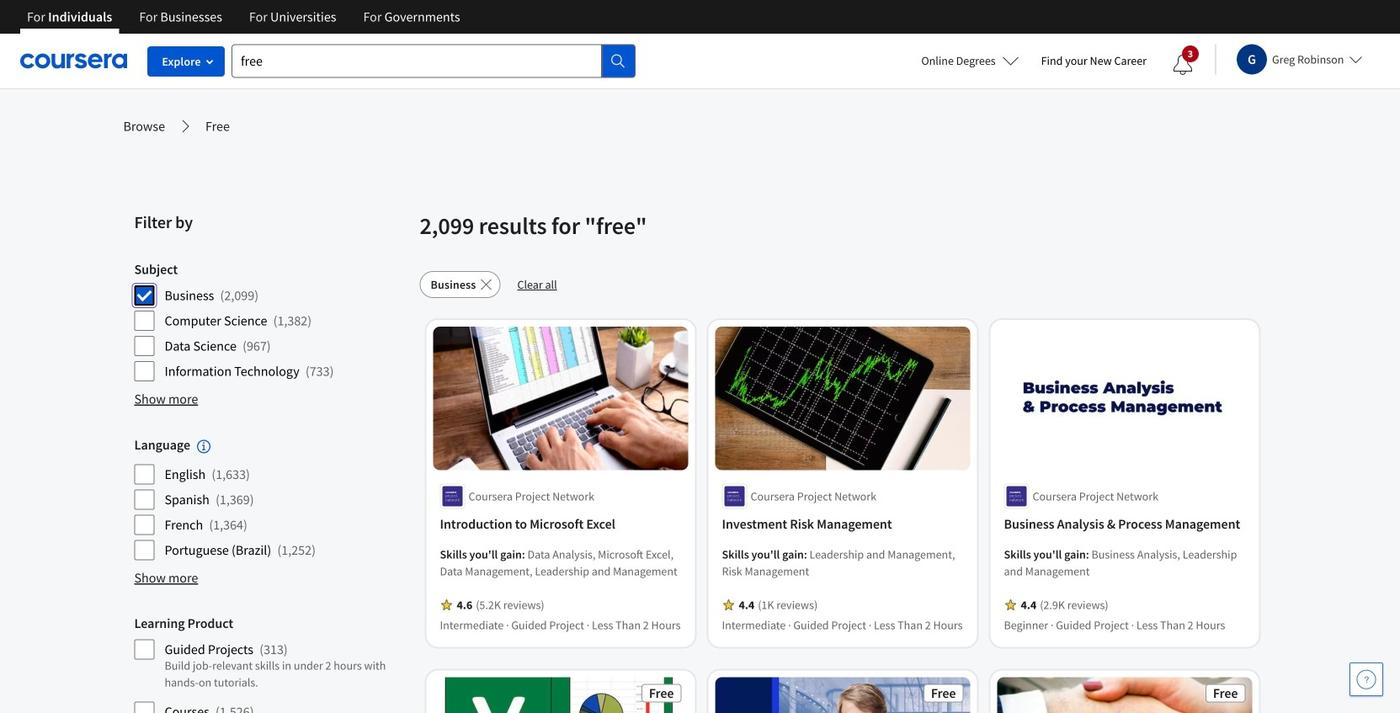 Task type: vqa. For each thing, say whether or not it's contained in the screenshot.
All at the right bottom
no



Task type: locate. For each thing, give the bounding box(es) containing it.
None search field
[[232, 44, 636, 78]]

information about this filter group image
[[197, 440, 211, 453]]

1 vertical spatial group
[[134, 436, 410, 561]]

banner navigation
[[13, 0, 474, 34]]

3 group from the top
[[134, 615, 410, 713]]

0 vertical spatial group
[[134, 261, 410, 382]]

What do you want to learn? text field
[[232, 44, 602, 78]]

group
[[134, 261, 410, 382], [134, 436, 410, 561], [134, 615, 410, 713]]

help center image
[[1357, 670, 1377, 690]]

2 vertical spatial group
[[134, 615, 410, 713]]



Task type: describe. For each thing, give the bounding box(es) containing it.
2 group from the top
[[134, 436, 410, 561]]

1 group from the top
[[134, 261, 410, 382]]

coursera image
[[20, 47, 127, 74]]



